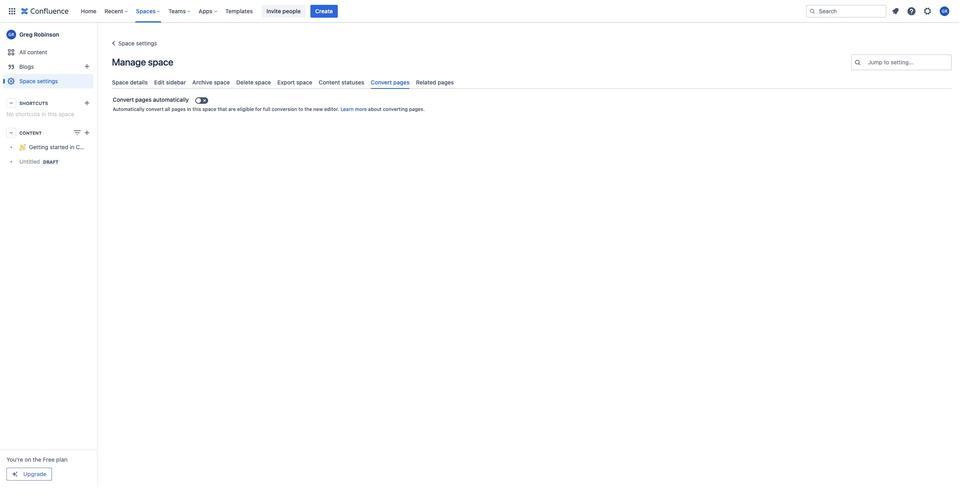 Task type: vqa. For each thing, say whether or not it's contained in the screenshot.
list to the right
no



Task type: describe. For each thing, give the bounding box(es) containing it.
premium image
[[12, 472, 18, 478]]

jump
[[868, 59, 883, 66]]

delete space
[[236, 79, 271, 86]]

in for no shortcuts in this space
[[42, 111, 46, 118]]

full
[[263, 106, 270, 112]]

the inside space element
[[33, 457, 41, 464]]

convert pages link
[[368, 76, 413, 89]]

archive
[[192, 79, 212, 86]]

teams button
[[166, 5, 194, 18]]

content statuses link
[[316, 76, 368, 89]]

pages for convert pages
[[393, 79, 410, 86]]

started
[[50, 144, 68, 151]]

add shortcut image
[[82, 98, 92, 108]]

Search field
[[806, 5, 887, 18]]

0 horizontal spatial space settings link
[[3, 74, 93, 89]]

tree inside space element
[[3, 140, 106, 169]]

space left details
[[112, 79, 129, 86]]

convert for convert pages automatically
[[113, 96, 134, 103]]

delete space link
[[233, 76, 274, 89]]

pages for related pages
[[438, 79, 454, 86]]

space up manage
[[118, 40, 135, 47]]

more
[[355, 106, 367, 112]]

content
[[27, 49, 47, 56]]

no shortcuts in this space
[[6, 111, 74, 118]]

converting
[[383, 106, 408, 112]]

apps
[[199, 7, 212, 14]]

related pages
[[416, 79, 454, 86]]

space settings inside space element
[[19, 78, 58, 85]]

banner containing home
[[0, 0, 959, 23]]

space details
[[112, 79, 148, 86]]

create
[[315, 7, 333, 14]]

are
[[228, 106, 236, 112]]

your profile and preferences image
[[940, 6, 950, 16]]

0 vertical spatial space settings
[[118, 40, 157, 47]]

for
[[255, 106, 262, 112]]

space for delete space
[[255, 79, 271, 86]]

space down shortcuts dropdown button
[[59, 111, 74, 118]]

manage space
[[112, 56, 173, 68]]

space for archive space
[[214, 79, 230, 86]]

appswitcher icon image
[[7, 6, 17, 16]]

you're on the free plan
[[6, 457, 67, 464]]

0 vertical spatial the
[[305, 106, 312, 112]]

recent button
[[102, 5, 131, 18]]

spaces button
[[134, 5, 164, 18]]

that
[[218, 106, 227, 112]]

content for content
[[19, 130, 42, 136]]

tab list containing space details
[[109, 76, 955, 89]]

pages for convert pages automatically
[[135, 96, 152, 103]]

jump to setting...
[[868, 59, 914, 66]]

apps button
[[196, 5, 221, 18]]

home link
[[78, 5, 99, 18]]

learn
[[341, 106, 354, 112]]

create link
[[310, 5, 338, 18]]

blogs link
[[3, 60, 93, 74]]

upgrade button
[[7, 469, 52, 481]]

export
[[277, 79, 295, 86]]

greg
[[19, 31, 33, 38]]

learn more link
[[341, 106, 367, 112]]

archive space link
[[189, 76, 233, 89]]

getting started in confluence
[[29, 144, 106, 151]]

search image
[[810, 8, 816, 14]]

delete
[[236, 79, 254, 86]]

space for manage space
[[148, 56, 173, 68]]

pages right all at top left
[[172, 106, 186, 112]]

confluence
[[76, 144, 106, 151]]

content button
[[3, 126, 93, 140]]

convert pages
[[371, 79, 410, 86]]

content statuses
[[319, 79, 364, 86]]

all content
[[19, 49, 47, 56]]

space for export space
[[296, 79, 312, 86]]

related
[[416, 79, 436, 86]]

create a blog image
[[82, 62, 92, 71]]

people
[[283, 7, 301, 14]]

edit sidebar link
[[151, 76, 189, 89]]

edit sidebar
[[154, 79, 186, 86]]

1 horizontal spatial space settings link
[[109, 39, 157, 48]]

shortcuts
[[15, 111, 40, 118]]

templates link
[[223, 5, 255, 18]]

convert pages automatically
[[113, 96, 189, 103]]

all content link
[[3, 45, 93, 60]]

plan
[[56, 457, 67, 464]]

space details link
[[109, 76, 151, 89]]

collapse sidebar image
[[88, 27, 106, 43]]

convert
[[146, 106, 164, 112]]

automatically
[[153, 96, 189, 103]]

greg robinson link
[[3, 27, 93, 43]]



Task type: locate. For each thing, give the bounding box(es) containing it.
space
[[118, 40, 135, 47], [19, 78, 36, 85], [112, 79, 129, 86]]

manage
[[112, 56, 146, 68]]

space up edit
[[148, 56, 173, 68]]

convert for convert pages
[[371, 79, 392, 86]]

1 vertical spatial to
[[299, 106, 303, 112]]

0 horizontal spatial settings
[[37, 78, 58, 85]]

export space
[[277, 79, 312, 86]]

settings up manage space
[[136, 40, 157, 47]]

settings icon image
[[923, 6, 933, 16]]

to
[[884, 59, 890, 66], [299, 106, 303, 112]]

shortcuts button
[[3, 96, 93, 110]]

1 vertical spatial convert
[[113, 96, 134, 103]]

0 horizontal spatial space settings
[[19, 78, 58, 85]]

pages.
[[409, 106, 425, 112]]

home
[[81, 7, 96, 14]]

untitled draft
[[19, 158, 58, 165]]

setting...
[[891, 59, 914, 66]]

export space link
[[274, 76, 316, 89]]

tree
[[3, 140, 106, 169]]

convert up the about
[[371, 79, 392, 86]]

in
[[187, 106, 191, 112], [42, 111, 46, 118], [70, 144, 74, 151]]

1 horizontal spatial content
[[319, 79, 340, 86]]

invite people button
[[262, 5, 306, 18]]

space right delete
[[255, 79, 271, 86]]

the
[[305, 106, 312, 112], [33, 457, 41, 464]]

content inside dropdown button
[[19, 130, 42, 136]]

content left the statuses
[[319, 79, 340, 86]]

0 horizontal spatial in
[[42, 111, 46, 118]]

1 horizontal spatial in
[[70, 144, 74, 151]]

blogs
[[19, 63, 34, 70]]

0 horizontal spatial content
[[19, 130, 42, 136]]

templates
[[225, 7, 253, 14]]

0 vertical spatial content
[[319, 79, 340, 86]]

this left that
[[193, 106, 201, 112]]

0 horizontal spatial convert
[[113, 96, 134, 103]]

space down blogs
[[19, 78, 36, 85]]

sidebar
[[166, 79, 186, 86]]

pages right related
[[438, 79, 454, 86]]

pages inside "convert pages" link
[[393, 79, 410, 86]]

banner
[[0, 0, 959, 23]]

content
[[319, 79, 340, 86], [19, 130, 42, 136]]

new
[[313, 106, 323, 112]]

space settings link up shortcuts dropdown button
[[3, 74, 93, 89]]

0 horizontal spatial this
[[48, 111, 57, 118]]

space element
[[0, 23, 106, 488]]

0 vertical spatial to
[[884, 59, 890, 66]]

1 horizontal spatial convert
[[371, 79, 392, 86]]

untitled
[[19, 158, 40, 165]]

1 horizontal spatial to
[[884, 59, 890, 66]]

free
[[43, 457, 55, 464]]

help icon image
[[907, 6, 917, 16]]

the right on
[[33, 457, 41, 464]]

settings down blogs link
[[37, 78, 58, 85]]

to right jump
[[884, 59, 890, 66]]

1 horizontal spatial settings
[[136, 40, 157, 47]]

0 vertical spatial convert
[[371, 79, 392, 86]]

convert up 'automatically'
[[113, 96, 134, 103]]

tree containing getting started in confluence
[[3, 140, 106, 169]]

details
[[130, 79, 148, 86]]

pages inside related pages link
[[438, 79, 454, 86]]

pages left related
[[393, 79, 410, 86]]

archive space
[[192, 79, 230, 86]]

in inside getting started in confluence link
[[70, 144, 74, 151]]

Search settings text field
[[868, 58, 870, 66]]

0 horizontal spatial to
[[299, 106, 303, 112]]

invite people
[[267, 7, 301, 14]]

in right the started
[[70, 144, 74, 151]]

1 horizontal spatial space settings
[[118, 40, 157, 47]]

eligible
[[237, 106, 254, 112]]

pages up 'convert'
[[135, 96, 152, 103]]

content up getting
[[19, 130, 42, 136]]

no
[[6, 111, 14, 118]]

in down shortcuts dropdown button
[[42, 111, 46, 118]]

greg robinson
[[19, 31, 59, 38]]

about
[[368, 106, 382, 112]]

tab list
[[109, 76, 955, 89]]

spaces
[[136, 7, 156, 14]]

draft
[[43, 159, 58, 165]]

statuses
[[342, 79, 364, 86]]

to right conversion at left top
[[299, 106, 303, 112]]

teams
[[169, 7, 186, 14]]

1 vertical spatial the
[[33, 457, 41, 464]]

shortcuts
[[19, 100, 48, 106]]

space
[[148, 56, 173, 68], [214, 79, 230, 86], [255, 79, 271, 86], [296, 79, 312, 86], [203, 106, 216, 112], [59, 111, 74, 118]]

settings
[[136, 40, 157, 47], [37, 78, 58, 85]]

1 horizontal spatial the
[[305, 106, 312, 112]]

0 vertical spatial space settings link
[[109, 39, 157, 48]]

global element
[[5, 0, 805, 22]]

pages
[[393, 79, 410, 86], [438, 79, 454, 86], [135, 96, 152, 103], [172, 106, 186, 112]]

editor.
[[324, 106, 339, 112]]

recent
[[105, 7, 123, 14]]

change view image
[[72, 128, 82, 138]]

this down shortcuts dropdown button
[[48, 111, 57, 118]]

edit
[[154, 79, 165, 86]]

invite
[[267, 7, 281, 14]]

1 vertical spatial space settings link
[[3, 74, 93, 89]]

convert
[[371, 79, 392, 86], [113, 96, 134, 103]]

the left new
[[305, 106, 312, 112]]

in down automatically
[[187, 106, 191, 112]]

1 vertical spatial settings
[[37, 78, 58, 85]]

upgrade
[[23, 471, 46, 478]]

1 horizontal spatial this
[[193, 106, 201, 112]]

robinson
[[34, 31, 59, 38]]

space left that
[[203, 106, 216, 112]]

space settings
[[118, 40, 157, 47], [19, 78, 58, 85]]

1 vertical spatial content
[[19, 130, 42, 136]]

2 horizontal spatial in
[[187, 106, 191, 112]]

related pages link
[[413, 76, 457, 89]]

create a page image
[[82, 128, 92, 138]]

space settings link
[[109, 39, 157, 48], [3, 74, 93, 89]]

getting
[[29, 144, 48, 151]]

space settings down blogs link
[[19, 78, 58, 85]]

on
[[25, 457, 31, 464]]

space right archive
[[214, 79, 230, 86]]

getting started in confluence link
[[3, 140, 106, 155]]

all
[[19, 49, 26, 56]]

this inside space element
[[48, 111, 57, 118]]

automatically
[[113, 106, 145, 112]]

all
[[165, 106, 170, 112]]

settings inside space element
[[37, 78, 58, 85]]

1 vertical spatial space settings
[[19, 78, 58, 85]]

in for getting started in confluence
[[70, 144, 74, 151]]

you're
[[6, 457, 23, 464]]

notification icon image
[[891, 6, 901, 16]]

0 vertical spatial settings
[[136, 40, 157, 47]]

space settings link up manage
[[109, 39, 157, 48]]

space settings up manage space
[[118, 40, 157, 47]]

content for content statuses
[[319, 79, 340, 86]]

confluence image
[[21, 6, 69, 16], [21, 6, 69, 16]]

conversion
[[272, 106, 297, 112]]

0 horizontal spatial the
[[33, 457, 41, 464]]

automatically convert all pages in this space that are eligible for full conversion to the new editor. learn more about converting pages.
[[113, 106, 425, 112]]

space right export on the left of page
[[296, 79, 312, 86]]



